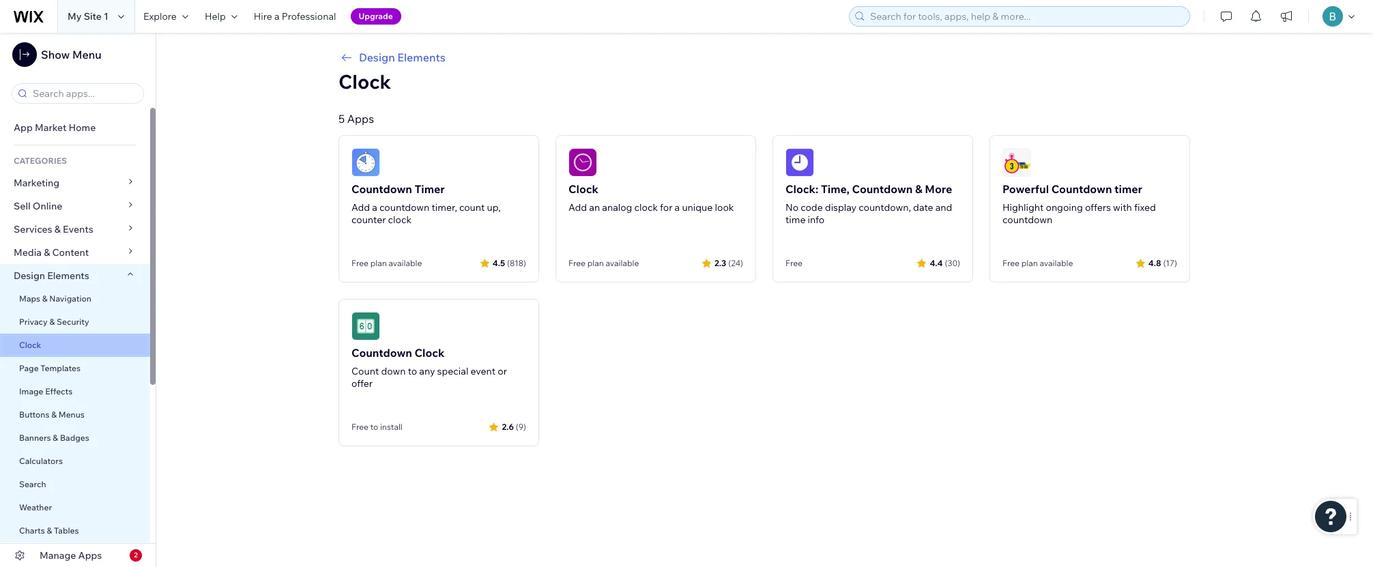 Task type: locate. For each thing, give the bounding box(es) containing it.
countdown inside countdown timer add a countdown timer, count up, counter clock
[[380, 201, 430, 214]]

1 horizontal spatial countdown
[[1003, 214, 1053, 226]]

0 horizontal spatial free plan available
[[351, 258, 422, 268]]

banners
[[19, 433, 51, 443]]

design elements up maps & navigation at the bottom left
[[14, 270, 89, 282]]

2 horizontal spatial available
[[1040, 258, 1073, 268]]

2 free plan available from the left
[[569, 258, 639, 268]]

& for badges
[[53, 433, 58, 443]]

design up maps
[[14, 270, 45, 282]]

page templates
[[19, 363, 82, 373]]

Search for tools, apps, help & more... field
[[866, 7, 1186, 26]]

clock left for at the left top of page
[[634, 201, 658, 214]]

countdown inside countdown clock count down to any special event or offer
[[351, 346, 412, 360]]

clock up page
[[19, 340, 41, 350]]

&
[[915, 182, 923, 196], [54, 223, 61, 235], [44, 246, 50, 259], [42, 293, 48, 304], [49, 317, 55, 327], [51, 410, 57, 420], [53, 433, 58, 443], [47, 526, 52, 536]]

1 vertical spatial apps
[[78, 549, 102, 562]]

2 available from the left
[[606, 258, 639, 268]]

(9)
[[516, 421, 526, 432]]

free right the (818)
[[569, 258, 586, 268]]

0 horizontal spatial elements
[[47, 270, 89, 282]]

free down highlight
[[1003, 258, 1020, 268]]

1 add from the left
[[351, 201, 370, 214]]

2.6
[[502, 421, 514, 432]]

2 plan from the left
[[587, 258, 604, 268]]

analog
[[602, 201, 632, 214]]

page templates link
[[0, 357, 150, 380]]

powerful countdown timer logo image
[[1003, 148, 1031, 177]]

free for clock
[[569, 258, 586, 268]]

apps right 5
[[347, 112, 374, 126]]

elements up navigation
[[47, 270, 89, 282]]

& left 'events'
[[54, 223, 61, 235]]

0 horizontal spatial apps
[[78, 549, 102, 562]]

free for powerful countdown timer
[[1003, 258, 1020, 268]]

install
[[380, 422, 403, 432]]

design down upgrade button
[[359, 51, 395, 64]]

apps inside sidebar element
[[78, 549, 102, 562]]

a
[[274, 10, 280, 23], [372, 201, 377, 214], [675, 201, 680, 214]]

media
[[14, 246, 42, 259]]

media & content link
[[0, 241, 150, 264]]

hire a professional
[[254, 10, 336, 23]]

app
[[14, 121, 33, 134]]

1 vertical spatial design elements
[[14, 270, 89, 282]]

1 horizontal spatial available
[[606, 258, 639, 268]]

available for add
[[606, 258, 639, 268]]

clock inside clock add an analog clock for a unique look
[[569, 182, 599, 196]]

countdown inside powerful countdown timer highlight ongoing offers with fixed countdown
[[1003, 214, 1053, 226]]

privacy & security
[[19, 317, 89, 327]]

& left menus
[[51, 410, 57, 420]]

countdown timer add a countdown timer, count up, counter clock
[[351, 182, 501, 226]]

plan for countdown
[[1022, 258, 1038, 268]]

a inside clock add an analog clock for a unique look
[[675, 201, 680, 214]]

3 free plan available from the left
[[1003, 258, 1073, 268]]

4.4 (30)
[[930, 258, 960, 268]]

clock add an analog clock for a unique look
[[569, 182, 734, 214]]

timer,
[[432, 201, 457, 214]]

time,
[[821, 182, 850, 196]]

2 horizontal spatial free plan available
[[1003, 258, 1073, 268]]

2 horizontal spatial a
[[675, 201, 680, 214]]

available
[[389, 258, 422, 268], [606, 258, 639, 268], [1040, 258, 1073, 268]]

powerful
[[1003, 182, 1049, 196]]

0 horizontal spatial design
[[14, 270, 45, 282]]

1 horizontal spatial design
[[359, 51, 395, 64]]

& right privacy
[[49, 317, 55, 327]]

& for menus
[[51, 410, 57, 420]]

0 vertical spatial apps
[[347, 112, 374, 126]]

& for content
[[44, 246, 50, 259]]

0 vertical spatial to
[[408, 365, 417, 377]]

countdown clock logo image
[[351, 312, 380, 341]]

a down countdown timer logo
[[372, 201, 377, 214]]

banners & badges
[[19, 433, 89, 443]]

free
[[351, 258, 369, 268], [569, 258, 586, 268], [786, 258, 803, 268], [1003, 258, 1020, 268], [351, 422, 369, 432]]

clock right 'counter'
[[388, 214, 412, 226]]

available down countdown timer add a countdown timer, count up, counter clock
[[389, 258, 422, 268]]

image effects
[[19, 386, 73, 397]]

1 vertical spatial elements
[[47, 270, 89, 282]]

design elements down upgrade button
[[359, 51, 445, 64]]

to
[[408, 365, 417, 377], [370, 422, 378, 432]]

1 horizontal spatial to
[[408, 365, 417, 377]]

available down the ongoing
[[1040, 258, 1073, 268]]

& inside clock: time, countdown & more no code display countdown, date and time info
[[915, 182, 923, 196]]

clock link
[[0, 334, 150, 357]]

1 horizontal spatial elements
[[397, 51, 445, 64]]

1 horizontal spatial add
[[569, 201, 587, 214]]

& left badges
[[53, 433, 58, 443]]

apps for manage apps
[[78, 549, 102, 562]]

design elements inside sidebar element
[[14, 270, 89, 282]]

plan
[[370, 258, 387, 268], [587, 258, 604, 268], [1022, 258, 1038, 268]]

free plan available down 'counter'
[[351, 258, 422, 268]]

3 available from the left
[[1040, 258, 1073, 268]]

free for countdown clock
[[351, 422, 369, 432]]

add left an
[[569, 201, 587, 214]]

0 horizontal spatial countdown
[[380, 201, 430, 214]]

clock
[[339, 70, 391, 94], [569, 182, 599, 196], [19, 340, 41, 350], [415, 346, 445, 360]]

apps
[[347, 112, 374, 126], [78, 549, 102, 562]]

free plan available for add
[[569, 258, 639, 268]]

available down analog
[[606, 258, 639, 268]]

countdown down powerful
[[1003, 214, 1053, 226]]

0 horizontal spatial available
[[389, 258, 422, 268]]

my
[[68, 10, 82, 23]]

countdown inside countdown timer add a countdown timer, count up, counter clock
[[351, 182, 412, 196]]

2
[[134, 551, 138, 560]]

Search apps... field
[[29, 84, 139, 103]]

0 vertical spatial design elements link
[[339, 49, 1190, 66]]

0 horizontal spatial to
[[370, 422, 378, 432]]

maps & navigation link
[[0, 287, 150, 311]]

categories
[[14, 156, 67, 166]]

banners & badges link
[[0, 427, 150, 450]]

sidebar element
[[0, 33, 156, 567]]

clock up an
[[569, 182, 599, 196]]

any
[[419, 365, 435, 377]]

clock up any
[[415, 346, 445, 360]]

powerful countdown timer highlight ongoing offers with fixed countdown
[[1003, 182, 1156, 226]]

3 plan from the left
[[1022, 258, 1038, 268]]

plan down highlight
[[1022, 258, 1038, 268]]

my site 1
[[68, 10, 108, 23]]

free left install
[[351, 422, 369, 432]]

& up date
[[915, 182, 923, 196]]

and
[[936, 201, 952, 214]]

search link
[[0, 473, 150, 496]]

2 horizontal spatial plan
[[1022, 258, 1038, 268]]

ongoing
[[1046, 201, 1083, 214]]

to left install
[[370, 422, 378, 432]]

down
[[381, 365, 406, 377]]

countdown up the 'offers'
[[1052, 182, 1112, 196]]

sell online
[[14, 200, 62, 212]]

upgrade button
[[351, 8, 401, 25]]

countdown down countdown timer logo
[[351, 182, 412, 196]]

image effects link
[[0, 380, 150, 403]]

0 horizontal spatial plan
[[370, 258, 387, 268]]

& left 'tables'
[[47, 526, 52, 536]]

clock inside countdown clock count down to any special event or offer
[[415, 346, 445, 360]]

2.3
[[715, 258, 726, 268]]

free down 'counter'
[[351, 258, 369, 268]]

add inside clock add an analog clock for a unique look
[[569, 201, 587, 214]]

1 vertical spatial design
[[14, 270, 45, 282]]

1
[[104, 10, 108, 23]]

a right hire
[[274, 10, 280, 23]]

1 horizontal spatial clock
[[634, 201, 658, 214]]

offer
[[351, 377, 373, 390]]

elements inside sidebar element
[[47, 270, 89, 282]]

apps down charts & tables link
[[78, 549, 102, 562]]

0 vertical spatial design
[[359, 51, 395, 64]]

1 free plan available from the left
[[351, 258, 422, 268]]

elements down upgrade button
[[397, 51, 445, 64]]

online
[[33, 200, 62, 212]]

count
[[351, 365, 379, 377]]

free plan available down highlight
[[1003, 258, 1073, 268]]

explore
[[143, 10, 177, 23]]

design elements
[[359, 51, 445, 64], [14, 270, 89, 282]]

display
[[825, 201, 857, 214]]

1 plan from the left
[[370, 258, 387, 268]]

0 vertical spatial elements
[[397, 51, 445, 64]]

& right 'media'
[[44, 246, 50, 259]]

services
[[14, 223, 52, 235]]

0 horizontal spatial clock
[[388, 214, 412, 226]]

1 available from the left
[[389, 258, 422, 268]]

to left any
[[408, 365, 417, 377]]

1 horizontal spatial a
[[372, 201, 377, 214]]

free plan available down an
[[569, 258, 639, 268]]

an
[[589, 201, 600, 214]]

plan down 'counter'
[[370, 258, 387, 268]]

1 horizontal spatial plan
[[587, 258, 604, 268]]

countdown up 'down'
[[351, 346, 412, 360]]

clock inside clock add an analog clock for a unique look
[[634, 201, 658, 214]]

or
[[498, 365, 507, 377]]

add
[[351, 201, 370, 214], [569, 201, 587, 214]]

1 horizontal spatial design elements
[[359, 51, 445, 64]]

countdown up countdown,
[[852, 182, 913, 196]]

0 horizontal spatial design elements
[[14, 270, 89, 282]]

services & events
[[14, 223, 93, 235]]

to inside countdown clock count down to any special event or offer
[[408, 365, 417, 377]]

2 add from the left
[[569, 201, 587, 214]]

plan down an
[[587, 258, 604, 268]]

0 horizontal spatial add
[[351, 201, 370, 214]]

app market home
[[14, 121, 96, 134]]

effects
[[45, 386, 73, 397]]

a right for at the left top of page
[[675, 201, 680, 214]]

& right maps
[[42, 293, 48, 304]]

hire a professional link
[[246, 0, 344, 33]]

design elements link
[[339, 49, 1190, 66], [0, 264, 150, 287]]

add down countdown timer logo
[[351, 201, 370, 214]]

countdown inside clock: time, countdown & more no code display countdown, date and time info
[[852, 182, 913, 196]]

countdown
[[351, 182, 412, 196], [852, 182, 913, 196], [1052, 182, 1112, 196], [351, 346, 412, 360]]

clock inside sidebar element
[[19, 340, 41, 350]]

countdown clock count down to any special event or offer
[[351, 346, 507, 390]]

1 vertical spatial design elements link
[[0, 264, 150, 287]]

count
[[459, 201, 485, 214]]

countdown down timer
[[380, 201, 430, 214]]

design
[[359, 51, 395, 64], [14, 270, 45, 282]]

1 horizontal spatial apps
[[347, 112, 374, 126]]

weather link
[[0, 496, 150, 519]]

event
[[471, 365, 496, 377]]

1 horizontal spatial free plan available
[[569, 258, 639, 268]]

elements
[[397, 51, 445, 64], [47, 270, 89, 282]]



Task type: vqa. For each thing, say whether or not it's contained in the screenshot.


Task type: describe. For each thing, give the bounding box(es) containing it.
0 vertical spatial design elements
[[359, 51, 445, 64]]

charts & tables link
[[0, 519, 150, 543]]

free plan available for timer
[[351, 258, 422, 268]]

5
[[339, 112, 345, 126]]

menus
[[59, 410, 85, 420]]

free to install
[[351, 422, 403, 432]]

buttons & menus
[[19, 410, 85, 420]]

counter
[[351, 214, 386, 226]]

no
[[786, 201, 799, 214]]

free down time
[[786, 258, 803, 268]]

security
[[57, 317, 89, 327]]

weather
[[19, 502, 52, 513]]

charts & tables
[[19, 526, 79, 536]]

app market home link
[[0, 116, 150, 139]]

date
[[913, 201, 933, 214]]

media & content
[[14, 246, 89, 259]]

countdown timer logo image
[[351, 148, 380, 177]]

calculators link
[[0, 450, 150, 473]]

up,
[[487, 201, 501, 214]]

countdown,
[[859, 201, 911, 214]]

(818)
[[507, 258, 526, 268]]

calculators
[[19, 456, 63, 466]]

maps & navigation
[[19, 293, 91, 304]]

time
[[786, 214, 806, 226]]

a inside countdown timer add a countdown timer, count up, counter clock
[[372, 201, 377, 214]]

show menu button
[[12, 42, 101, 67]]

image
[[19, 386, 43, 397]]

marketing
[[14, 177, 60, 189]]

free for countdown timer
[[351, 258, 369, 268]]

upgrade
[[359, 11, 393, 21]]

show
[[41, 48, 70, 61]]

& for security
[[49, 317, 55, 327]]

4.5 (818)
[[493, 258, 526, 268]]

special
[[437, 365, 468, 377]]

& for events
[[54, 223, 61, 235]]

market
[[35, 121, 66, 134]]

free plan available for countdown
[[1003, 258, 1073, 268]]

add inside countdown timer add a countdown timer, count up, counter clock
[[351, 201, 370, 214]]

content
[[52, 246, 89, 259]]

1 vertical spatial to
[[370, 422, 378, 432]]

manage apps
[[40, 549, 102, 562]]

services & events link
[[0, 218, 150, 241]]

marketing link
[[0, 171, 150, 195]]

& for navigation
[[42, 293, 48, 304]]

sell online link
[[0, 195, 150, 218]]

& for tables
[[47, 526, 52, 536]]

clock inside countdown timer add a countdown timer, count up, counter clock
[[388, 214, 412, 226]]

clock: time, countdown & more no code display countdown, date and time info
[[786, 182, 952, 226]]

4.8
[[1149, 258, 1161, 268]]

clock up 5 apps
[[339, 70, 391, 94]]

plan for add
[[587, 258, 604, 268]]

with
[[1113, 201, 1132, 214]]

design inside sidebar element
[[14, 270, 45, 282]]

5 apps
[[339, 112, 374, 126]]

clock logo image
[[569, 148, 597, 177]]

(24)
[[728, 258, 743, 268]]

privacy
[[19, 317, 48, 327]]

charts
[[19, 526, 45, 536]]

unique
[[682, 201, 713, 214]]

4.8 (17)
[[1149, 258, 1177, 268]]

help
[[205, 10, 226, 23]]

code
[[801, 201, 823, 214]]

0 horizontal spatial a
[[274, 10, 280, 23]]

countdown inside powerful countdown timer highlight ongoing offers with fixed countdown
[[1052, 182, 1112, 196]]

(30)
[[945, 258, 960, 268]]

0 horizontal spatial design elements link
[[0, 264, 150, 287]]

info
[[808, 214, 825, 226]]

home
[[69, 121, 96, 134]]

sell
[[14, 200, 30, 212]]

(17)
[[1163, 258, 1177, 268]]

buttons & menus link
[[0, 403, 150, 427]]

buttons
[[19, 410, 49, 420]]

help button
[[196, 0, 246, 33]]

events
[[63, 223, 93, 235]]

page
[[19, 363, 39, 373]]

fixed
[[1134, 201, 1156, 214]]

hire
[[254, 10, 272, 23]]

navigation
[[49, 293, 91, 304]]

menu
[[72, 48, 101, 61]]

search
[[19, 479, 46, 489]]

available for timer
[[389, 258, 422, 268]]

look
[[715, 201, 734, 214]]

badges
[[60, 433, 89, 443]]

for
[[660, 201, 673, 214]]

clock: time, countdown & more logo image
[[786, 148, 814, 177]]

available for countdown
[[1040, 258, 1073, 268]]

highlight
[[1003, 201, 1044, 214]]

timer
[[415, 182, 445, 196]]

2.3 (24)
[[715, 258, 743, 268]]

privacy & security link
[[0, 311, 150, 334]]

plan for timer
[[370, 258, 387, 268]]

maps
[[19, 293, 40, 304]]

apps for 5 apps
[[347, 112, 374, 126]]

1 horizontal spatial design elements link
[[339, 49, 1190, 66]]

templates
[[40, 363, 80, 373]]

tables
[[54, 526, 79, 536]]



